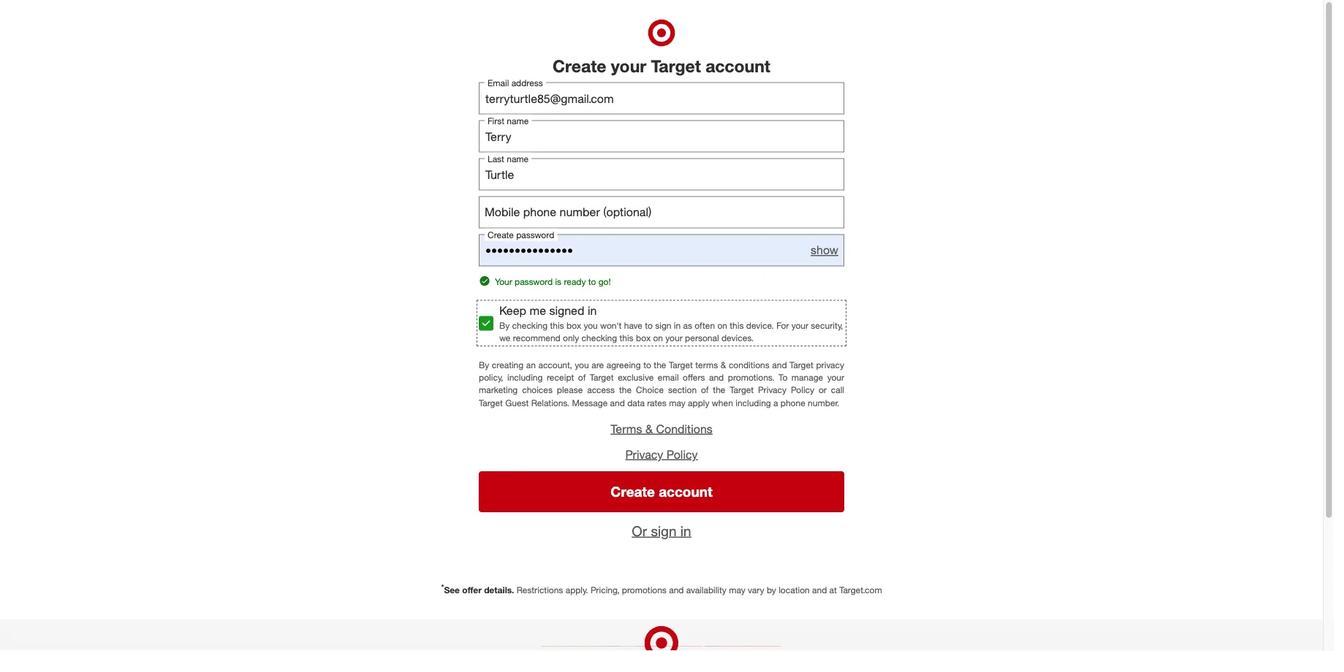 Task type: locate. For each thing, give the bounding box(es) containing it.
1 horizontal spatial of
[[701, 385, 709, 396]]

the up when
[[713, 385, 726, 396]]

terms & conditions
[[611, 422, 713, 436]]

1 vertical spatial may
[[729, 585, 746, 595]]

*
[[441, 583, 444, 592]]

your
[[495, 276, 512, 287]]

access
[[587, 385, 615, 396]]

promotions
[[622, 585, 667, 595]]

sign right or
[[651, 523, 677, 540]]

promotions.
[[728, 372, 775, 383]]

account
[[706, 55, 771, 76], [659, 484, 713, 501]]

of up please
[[578, 372, 586, 383]]

you left won't
[[584, 320, 598, 331]]

you inside 'keep me signed in by checking this box you won't have to sign in as often on this device. for your security, we recommend only checking this box on your personal devices.'
[[584, 320, 598, 331]]

1 vertical spatial by
[[479, 360, 489, 371]]

terms & conditions link
[[611, 422, 713, 436]]

may
[[669, 397, 686, 408], [729, 585, 746, 595]]

this down 'have'
[[620, 333, 634, 344]]

is
[[555, 276, 562, 287]]

0 horizontal spatial may
[[669, 397, 686, 408]]

target: expect more. pay less. image
[[456, 620, 867, 652]]

by creating an account, you are agreeing to the target terms & conditions and target privacy policy, including receipt of target exclusive email offers and promotions. to manage your marketing choices please access the choice section of the target privacy policy or call target guest relations. message and data rates may apply when including a phone number.
[[479, 360, 845, 408]]

create inside create account button
[[611, 484, 655, 501]]

* see offer details. restrictions apply. pricing, promotions and availability may vary by location and at target.com
[[441, 583, 882, 595]]

1 horizontal spatial including
[[736, 397, 771, 408]]

None password field
[[479, 234, 845, 267]]

exclusive
[[618, 372, 654, 383]]

you inside by creating an account, you are agreeing to the target terms & conditions and target privacy policy, including receipt of target exclusive email offers and promotions. to manage your marketing choices please access the choice section of the target privacy policy or call target guest relations. message and data rates may apply when including a phone number.
[[575, 360, 589, 371]]

on
[[718, 320, 728, 331], [653, 333, 663, 344]]

1 vertical spatial box
[[636, 333, 651, 344]]

recommend
[[513, 333, 561, 344]]

account inside button
[[659, 484, 713, 501]]

this
[[550, 320, 564, 331], [730, 320, 744, 331], [620, 333, 634, 344]]

to inside 'keep me signed in by checking this box you won't have to sign in as often on this device. for your security, we recommend only checking this box on your personal devices.'
[[645, 320, 653, 331]]

1 horizontal spatial checking
[[582, 333, 617, 344]]

1 horizontal spatial policy
[[791, 385, 815, 396]]

of
[[578, 372, 586, 383], [701, 385, 709, 396]]

0 vertical spatial of
[[578, 372, 586, 383]]

create for create account
[[611, 484, 655, 501]]

None text field
[[479, 82, 845, 115], [479, 158, 845, 191], [479, 82, 845, 115], [479, 158, 845, 191]]

2 vertical spatial to
[[644, 360, 651, 371]]

checking down won't
[[582, 333, 617, 344]]

1 vertical spatial create
[[611, 484, 655, 501]]

0 horizontal spatial policy
[[667, 447, 698, 462]]

1 horizontal spatial &
[[721, 360, 726, 371]]

privacy
[[758, 385, 787, 396], [626, 447, 664, 462]]

we
[[499, 333, 511, 344]]

create
[[553, 55, 607, 76], [611, 484, 655, 501]]

and
[[772, 360, 787, 371], [709, 372, 724, 383], [610, 397, 625, 408], [669, 585, 684, 595], [813, 585, 827, 595]]

the
[[654, 360, 667, 371], [619, 385, 632, 396], [713, 385, 726, 396]]

sign left 'as'
[[655, 320, 672, 331]]

message
[[572, 397, 608, 408]]

None text field
[[479, 120, 845, 153]]

to up exclusive
[[644, 360, 651, 371]]

conditions
[[729, 360, 770, 371]]

privacy down terms & conditions
[[626, 447, 664, 462]]

0 horizontal spatial &
[[646, 422, 653, 436]]

in left 'as'
[[674, 320, 681, 331]]

your inside by creating an account, you are agreeing to the target terms & conditions and target privacy policy, including receipt of target exclusive email offers and promotions. to manage your marketing choices please access the choice section of the target privacy policy or call target guest relations. message and data rates may apply when including a phone number.
[[828, 372, 845, 383]]

policy down manage at the bottom of page
[[791, 385, 815, 396]]

privacy policy link
[[626, 447, 698, 462]]

1 horizontal spatial box
[[636, 333, 651, 344]]

on right often
[[718, 320, 728, 331]]

box
[[567, 320, 581, 331], [636, 333, 651, 344]]

manage
[[792, 372, 824, 383]]

1 vertical spatial privacy
[[626, 447, 664, 462]]

to
[[589, 276, 596, 287], [645, 320, 653, 331], [644, 360, 651, 371]]

target.com
[[840, 585, 882, 595]]

0 vertical spatial may
[[669, 397, 686, 408]]

may left vary
[[729, 585, 746, 595]]

to right 'have'
[[645, 320, 653, 331]]

show button
[[811, 242, 839, 259]]

the down exclusive
[[619, 385, 632, 396]]

create your target account
[[553, 55, 771, 76]]

0 vertical spatial on
[[718, 320, 728, 331]]

1 vertical spatial checking
[[582, 333, 617, 344]]

1 horizontal spatial create
[[611, 484, 655, 501]]

1 horizontal spatial by
[[499, 320, 510, 331]]

0 horizontal spatial on
[[653, 333, 663, 344]]

often
[[695, 320, 715, 331]]

security,
[[811, 320, 844, 331]]

may inside by creating an account, you are agreeing to the target terms & conditions and target privacy policy, including receipt of target exclusive email offers and promotions. to manage your marketing choices please access the choice section of the target privacy policy or call target guest relations. message and data rates may apply when including a phone number.
[[669, 397, 686, 408]]

checking up recommend at the bottom
[[512, 320, 548, 331]]

relations.
[[531, 397, 570, 408]]

None telephone field
[[479, 196, 845, 229]]

1 horizontal spatial on
[[718, 320, 728, 331]]

you
[[584, 320, 598, 331], [575, 360, 589, 371]]

None checkbox
[[479, 316, 494, 331]]

of up apply
[[701, 385, 709, 396]]

0 vertical spatial privacy
[[758, 385, 787, 396]]

an
[[526, 360, 536, 371]]

this down signed
[[550, 320, 564, 331]]

including
[[508, 372, 543, 383], [736, 397, 771, 408]]

in
[[588, 304, 597, 318], [674, 320, 681, 331], [681, 523, 692, 540]]

the up email
[[654, 360, 667, 371]]

box down 'have'
[[636, 333, 651, 344]]

box up only
[[567, 320, 581, 331]]

&
[[721, 360, 726, 371], [646, 422, 653, 436]]

0 horizontal spatial create
[[553, 55, 607, 76]]

restrictions
[[517, 585, 563, 595]]

this up devices.
[[730, 320, 744, 331]]

may down section
[[669, 397, 686, 408]]

by up policy,
[[479, 360, 489, 371]]

and up to at bottom
[[772, 360, 787, 371]]

including left a
[[736, 397, 771, 408]]

by inside by creating an account, you are agreeing to the target terms & conditions and target privacy policy, including receipt of target exclusive email offers and promotions. to manage your marketing choices please access the choice section of the target privacy policy or call target guest relations. message and data rates may apply when including a phone number.
[[479, 360, 489, 371]]

privacy up a
[[758, 385, 787, 396]]

0 horizontal spatial by
[[479, 360, 489, 371]]

by up we
[[499, 320, 510, 331]]

as
[[683, 320, 692, 331]]

show
[[811, 243, 839, 258]]

apply
[[688, 397, 710, 408]]

device.
[[746, 320, 774, 331]]

in down create account
[[681, 523, 692, 540]]

apply.
[[566, 585, 588, 595]]

1 vertical spatial in
[[674, 320, 681, 331]]

0 vertical spatial create
[[553, 55, 607, 76]]

1 horizontal spatial privacy
[[758, 385, 787, 396]]

1 horizontal spatial may
[[729, 585, 746, 595]]

in right signed
[[588, 304, 597, 318]]

sign
[[655, 320, 672, 331], [651, 523, 677, 540]]

pricing,
[[591, 585, 620, 595]]

policy
[[791, 385, 815, 396], [667, 447, 698, 462]]

by inside 'keep me signed in by checking this box you won't have to sign in as often on this device. for your security, we recommend only checking this box on your personal devices.'
[[499, 320, 510, 331]]

section
[[668, 385, 697, 396]]

0 vertical spatial sign
[[655, 320, 672, 331]]

and left data
[[610, 397, 625, 408]]

your
[[611, 55, 647, 76], [792, 320, 809, 331], [666, 333, 683, 344], [828, 372, 845, 383]]

marketing
[[479, 385, 518, 396]]

or sign in link
[[632, 523, 692, 540]]

may inside * see offer details. restrictions apply. pricing, promotions and availability may vary by location and at target.com
[[729, 585, 746, 595]]

0 horizontal spatial checking
[[512, 320, 548, 331]]

devices.
[[722, 333, 754, 344]]

to left go!
[[589, 276, 596, 287]]

0 horizontal spatial privacy
[[626, 447, 664, 462]]

on up email
[[653, 333, 663, 344]]

policy,
[[479, 372, 503, 383]]

1 vertical spatial account
[[659, 484, 713, 501]]

policy down the conditions
[[667, 447, 698, 462]]

by
[[499, 320, 510, 331], [479, 360, 489, 371]]

0 horizontal spatial box
[[567, 320, 581, 331]]

your password is ready to go!
[[495, 276, 611, 287]]

0 vertical spatial you
[[584, 320, 598, 331]]

0 vertical spatial policy
[[791, 385, 815, 396]]

1 vertical spatial including
[[736, 397, 771, 408]]

0 vertical spatial in
[[588, 304, 597, 318]]

1 vertical spatial you
[[575, 360, 589, 371]]

including down an
[[508, 372, 543, 383]]

keep
[[499, 304, 527, 318]]

and left at
[[813, 585, 827, 595]]

0 vertical spatial box
[[567, 320, 581, 331]]

0 vertical spatial account
[[706, 55, 771, 76]]

please
[[557, 385, 583, 396]]

0 vertical spatial by
[[499, 320, 510, 331]]

by
[[767, 585, 777, 595]]

0 horizontal spatial including
[[508, 372, 543, 383]]

checking
[[512, 320, 548, 331], [582, 333, 617, 344]]

target
[[651, 55, 701, 76], [669, 360, 693, 371], [790, 360, 814, 371], [590, 372, 614, 383], [730, 385, 754, 396], [479, 397, 503, 408]]

you left are
[[575, 360, 589, 371]]

1 vertical spatial to
[[645, 320, 653, 331]]

0 vertical spatial &
[[721, 360, 726, 371]]

1 vertical spatial &
[[646, 422, 653, 436]]



Task type: describe. For each thing, give the bounding box(es) containing it.
me
[[530, 304, 546, 318]]

0 horizontal spatial the
[[619, 385, 632, 396]]

phone
[[781, 397, 806, 408]]

0 horizontal spatial of
[[578, 372, 586, 383]]

2 horizontal spatial this
[[730, 320, 744, 331]]

and down terms
[[709, 372, 724, 383]]

1 vertical spatial sign
[[651, 523, 677, 540]]

1 vertical spatial on
[[653, 333, 663, 344]]

privacy
[[816, 360, 845, 371]]

1 vertical spatial policy
[[667, 447, 698, 462]]

number.
[[808, 397, 840, 408]]

vary
[[748, 585, 765, 595]]

choice
[[636, 385, 664, 396]]

& inside by creating an account, you are agreeing to the target terms & conditions and target privacy policy, including receipt of target exclusive email offers and promotions. to manage your marketing choices please access the choice section of the target privacy policy or call target guest relations. message and data rates may apply when including a phone number.
[[721, 360, 726, 371]]

2 vertical spatial in
[[681, 523, 692, 540]]

guest
[[505, 397, 529, 408]]

availability
[[687, 585, 727, 595]]

agreeing
[[607, 360, 641, 371]]

offer
[[462, 585, 482, 595]]

to inside by creating an account, you are agreeing to the target terms & conditions and target privacy policy, including receipt of target exclusive email offers and promotions. to manage your marketing choices please access the choice section of the target privacy policy or call target guest relations. message and data rates may apply when including a phone number.
[[644, 360, 651, 371]]

password
[[515, 276, 553, 287]]

policy inside by creating an account, you are agreeing to the target terms & conditions and target privacy policy, including receipt of target exclusive email offers and promotions. to manage your marketing choices please access the choice section of the target privacy policy or call target guest relations. message and data rates may apply when including a phone number.
[[791, 385, 815, 396]]

keep me signed in by checking this box you won't have to sign in as often on this device. for your security, we recommend only checking this box on your personal devices.
[[499, 304, 844, 344]]

only
[[563, 333, 579, 344]]

ready
[[564, 276, 586, 287]]

1 horizontal spatial the
[[654, 360, 667, 371]]

receipt
[[547, 372, 574, 383]]

privacy inside by creating an account, you are agreeing to the target terms & conditions and target privacy policy, including receipt of target exclusive email offers and promotions. to manage your marketing choices please access the choice section of the target privacy policy or call target guest relations. message and data rates may apply when including a phone number.
[[758, 385, 787, 396]]

0 vertical spatial including
[[508, 372, 543, 383]]

to
[[779, 372, 788, 383]]

choices
[[522, 385, 553, 396]]

2 horizontal spatial the
[[713, 385, 726, 396]]

create account button
[[479, 472, 845, 513]]

terms
[[696, 360, 718, 371]]

a
[[774, 397, 778, 408]]

sign inside 'keep me signed in by checking this box you won't have to sign in as often on this device. for your security, we recommend only checking this box on your personal devices.'
[[655, 320, 672, 331]]

data
[[628, 397, 645, 408]]

email
[[658, 372, 679, 383]]

for
[[777, 320, 789, 331]]

0 horizontal spatial this
[[550, 320, 564, 331]]

go!
[[599, 276, 611, 287]]

us members only. image
[[488, 203, 508, 223]]

and left the availability
[[669, 585, 684, 595]]

see
[[444, 585, 460, 595]]

call
[[831, 385, 845, 396]]

have
[[624, 320, 643, 331]]

creating
[[492, 360, 524, 371]]

won't
[[600, 320, 622, 331]]

when
[[712, 397, 733, 408]]

signed
[[550, 304, 585, 318]]

details.
[[484, 585, 514, 595]]

privacy policy
[[626, 447, 698, 462]]

location
[[779, 585, 810, 595]]

terms
[[611, 422, 642, 436]]

are
[[592, 360, 604, 371]]

create for create your target account
[[553, 55, 607, 76]]

rates
[[647, 397, 667, 408]]

1 vertical spatial of
[[701, 385, 709, 396]]

or
[[819, 385, 827, 396]]

personal
[[685, 333, 719, 344]]

create account
[[611, 484, 713, 501]]

offers
[[683, 372, 705, 383]]

or sign in
[[632, 523, 692, 540]]

or
[[632, 523, 647, 540]]

conditions
[[656, 422, 713, 436]]

at
[[830, 585, 837, 595]]

1 horizontal spatial this
[[620, 333, 634, 344]]

0 vertical spatial checking
[[512, 320, 548, 331]]

account,
[[539, 360, 572, 371]]

0 vertical spatial to
[[589, 276, 596, 287]]



Task type: vqa. For each thing, say whether or not it's contained in the screenshot.
Guest
yes



